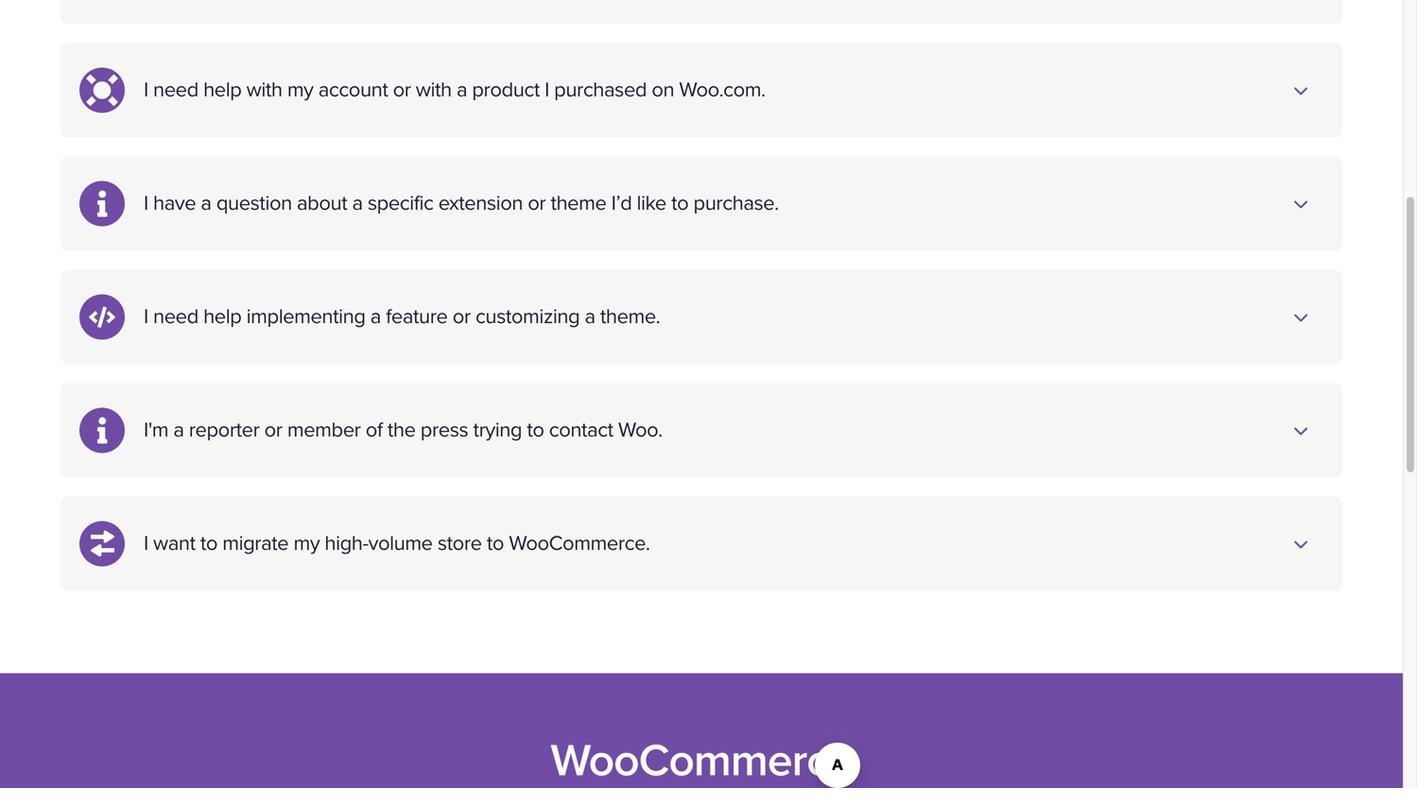 Task type: vqa. For each thing, say whether or not it's contained in the screenshot.
Woo.Com.
yes



Task type: describe. For each thing, give the bounding box(es) containing it.
trying
[[473, 418, 522, 443]]

extension
[[438, 191, 523, 216]]

help for with
[[203, 78, 241, 103]]

about
[[297, 191, 347, 216]]

i for i need help with my account or with a product i purchased on woo.com.
[[144, 78, 148, 103]]

woocommerce.
[[509, 532, 650, 557]]

specific
[[368, 191, 433, 216]]

product
[[472, 78, 540, 103]]

implementing
[[246, 305, 365, 330]]

to right want
[[200, 532, 217, 557]]

i'm
[[144, 418, 168, 443]]

want
[[153, 532, 195, 557]]

member
[[287, 418, 361, 443]]

the
[[387, 418, 416, 443]]

a left theme.
[[585, 305, 595, 330]]

i'm a reporter or member of the press trying to contact woo.
[[144, 418, 663, 443]]

or right feature
[[453, 305, 471, 330]]

woo.com.
[[679, 78, 765, 103]]

of
[[366, 418, 383, 443]]

help icon image
[[79, 68, 125, 113]]

a right i'm
[[173, 418, 184, 443]]

i'd
[[611, 191, 632, 216]]

have
[[153, 191, 196, 216]]

theme.
[[600, 305, 660, 330]]

press
[[420, 418, 468, 443]]

a right the 'have'
[[201, 191, 211, 216]]

a left feature
[[370, 305, 381, 330]]

i for i have a question about a specific extension or theme i'd like to purchase.
[[144, 191, 148, 216]]

i need help with my account or with a product i purchased on woo.com.
[[144, 78, 765, 103]]

need for i need help with my account or with a product i purchased on woo.com.
[[153, 78, 198, 103]]

purchased
[[554, 78, 647, 103]]

feature
[[386, 305, 448, 330]]

my for migrate
[[294, 532, 320, 557]]

theme
[[551, 191, 606, 216]]

to right "like"
[[671, 191, 689, 216]]

on
[[652, 78, 674, 103]]

2 with from the left
[[416, 78, 452, 103]]



Task type: locate. For each thing, give the bounding box(es) containing it.
i want to migrate my high-volume store to woocommerce.
[[144, 532, 650, 557]]

0 vertical spatial my
[[287, 78, 313, 103]]

1 horizontal spatial with
[[416, 78, 452, 103]]

help
[[203, 78, 241, 103], [203, 305, 241, 330]]

2 help from the top
[[203, 305, 241, 330]]

or right account
[[393, 78, 411, 103]]

0 horizontal spatial with
[[246, 78, 282, 103]]

my
[[287, 78, 313, 103], [294, 532, 320, 557]]

i need help implementing a feature or customizing a theme.
[[144, 305, 660, 330]]

1 need from the top
[[153, 78, 198, 103]]

reporter
[[189, 418, 259, 443]]

1 vertical spatial help
[[203, 305, 241, 330]]

with
[[246, 78, 282, 103], [416, 78, 452, 103]]

my left account
[[287, 78, 313, 103]]

need
[[153, 78, 198, 103], [153, 305, 198, 330]]

or right reporter
[[264, 418, 282, 443]]

i
[[144, 78, 148, 103], [545, 78, 549, 103], [144, 191, 148, 216], [144, 305, 148, 330], [144, 532, 148, 557]]

to right store
[[487, 532, 504, 557]]

1 with from the left
[[246, 78, 282, 103]]

i for i need help implementing a feature or customizing a theme.
[[144, 305, 148, 330]]

or left "theme"
[[528, 191, 546, 216]]

1 vertical spatial my
[[294, 532, 320, 557]]

like
[[637, 191, 666, 216]]

store
[[438, 532, 482, 557]]

info icon image
[[79, 181, 125, 227]]

1 help from the top
[[203, 78, 241, 103]]

question
[[216, 191, 292, 216]]

a left product
[[457, 78, 467, 103]]

need for i need help implementing a feature or customizing a theme.
[[153, 305, 198, 330]]

2 need from the top
[[153, 305, 198, 330]]

help for implementing
[[203, 305, 241, 330]]

customizing
[[475, 305, 580, 330]]

a
[[457, 78, 467, 103], [201, 191, 211, 216], [352, 191, 363, 216], [370, 305, 381, 330], [585, 305, 595, 330], [173, 418, 184, 443]]

i for i want to migrate my high-volume store to woocommerce.
[[144, 532, 148, 557]]

to
[[671, 191, 689, 216], [527, 418, 544, 443], [200, 532, 217, 557], [487, 532, 504, 557]]

my for with
[[287, 78, 313, 103]]

woo.
[[618, 418, 663, 443]]

purchase.
[[693, 191, 779, 216]]

to right trying on the bottom left of page
[[527, 418, 544, 443]]

0 vertical spatial help
[[203, 78, 241, 103]]

my left high-
[[294, 532, 320, 557]]

with left account
[[246, 78, 282, 103]]

0 vertical spatial need
[[153, 78, 198, 103]]

account
[[318, 78, 388, 103]]

a right the about
[[352, 191, 363, 216]]

with left product
[[416, 78, 452, 103]]

high-
[[325, 532, 368, 557]]

or
[[393, 78, 411, 103], [528, 191, 546, 216], [453, 305, 471, 330], [264, 418, 282, 443]]

contact
[[549, 418, 613, 443]]

volume
[[368, 532, 433, 557]]

i have a question about a specific extension or theme i'd like to purchase.
[[144, 191, 779, 216]]

migrate
[[222, 532, 289, 557]]

1 vertical spatial need
[[153, 305, 198, 330]]



